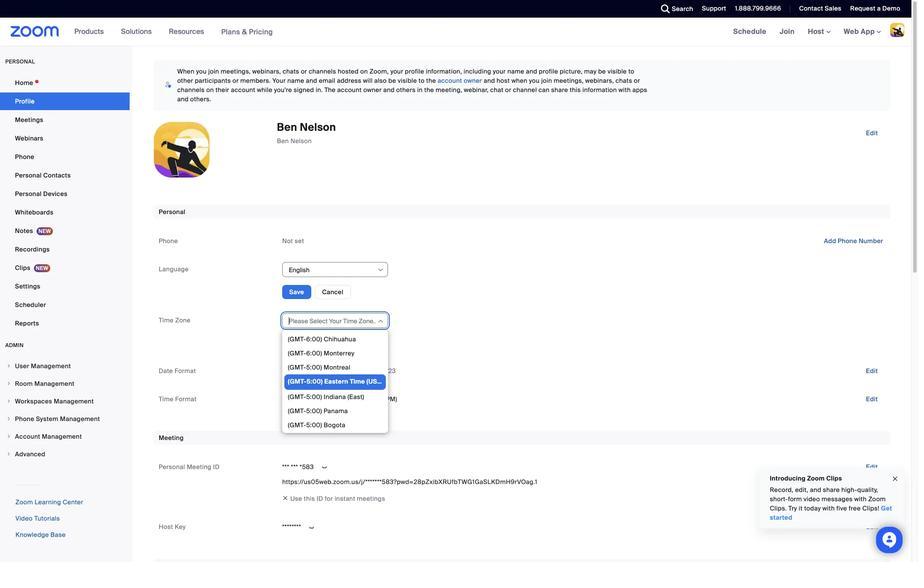 Task type: describe. For each thing, give the bounding box(es) containing it.
management for workspaces management
[[54, 398, 94, 406]]

video
[[15, 515, 33, 523]]

0 vertical spatial nelson
[[300, 120, 336, 134]]

5:00) for eastern
[[307, 378, 323, 386]]

right image for room management
[[6, 381, 11, 387]]

(gmt- for (gmt-5:00) eastern time (us and canada)
[[288, 378, 307, 386]]

devices
[[43, 190, 67, 198]]

home link
[[0, 74, 130, 92]]

Select Language text field
[[288, 264, 377, 277]]

banner containing products
[[0, 18, 911, 46]]

11/14/2023
[[364, 367, 396, 375]]

system
[[36, 415, 58, 423]]

while
[[257, 86, 272, 94]]

example: 11/14/2023
[[333, 367, 396, 375]]

personal for personal contacts
[[15, 172, 42, 179]]

webinars, inside and host when you join meetings, webinars, chats or channels on their account while you're signed in. the account owner and others in the meeting, webinar, chat or channel can share this information with apps and others.
[[585, 77, 614, 85]]

show options image
[[377, 267, 384, 274]]

1 edit button from the top
[[859, 126, 885, 140]]

2 horizontal spatial account
[[438, 77, 462, 85]]

schedule
[[733, 27, 766, 36]]

meetings
[[357, 495, 385, 503]]

their
[[215, 86, 229, 94]]

5:00) for bogota
[[306, 421, 322, 429]]

messages
[[822, 496, 853, 504]]

right image for workspaces management
[[6, 399, 11, 404]]

advanced menu item
[[0, 446, 130, 463]]

save button for time zone
[[282, 336, 311, 350]]

time for time zone
[[159, 316, 173, 324]]

personal meeting id
[[159, 463, 220, 471]]

when
[[177, 67, 194, 75]]

center
[[63, 499, 83, 507]]

others
[[396, 86, 416, 94]]

save for time zone
[[289, 339, 304, 347]]

zoom inside record, edit, and share high-quality, short-form video messages with zoom clips. try it today with five free clips!
[[868, 496, 886, 504]]

or up apps
[[634, 77, 640, 85]]

with inside and host when you join meetings, webinars, chats or channels on their account while you're signed in. the account owner and others in the meeting, webinar, chat or channel can share this information with apps and others.
[[619, 86, 631, 94]]

on inside when you join meetings, webinars, chats or channels hosted on zoom, your profile information, including your name and profile picture, may be visible to other participants or members. your name and email address will also be visible to the
[[360, 67, 368, 75]]

2 ben from the top
[[277, 137, 289, 145]]

1 horizontal spatial name
[[507, 67, 524, 75]]

phone link
[[0, 148, 130, 166]]

5:00) for panama
[[306, 407, 322, 415]]

meetings navigation
[[726, 18, 911, 46]]

*** *** *583
[[282, 463, 314, 471]]

(gmt-5:00) eastern time (us and canada)
[[288, 378, 418, 386]]

whiteboards link
[[0, 204, 130, 221]]

notes
[[15, 227, 33, 235]]

ben nelson ben nelson
[[277, 120, 336, 145]]

on inside and host when you join meetings, webinars, chats or channels on their account while you're signed in. the account owner and others in the meeting, webinar, chat or channel can share this information with apps and others.
[[206, 86, 214, 94]]

share inside record, edit, and share high-quality, short-form video messages with zoom clips. try it today with five free clips!
[[823, 486, 840, 494]]

chats inside and host when you join meetings, webinars, chats or channels on their account while you're signed in. the account owner and others in the meeting, webinar, chat or channel can share this information with apps and others.
[[616, 77, 632, 85]]

cancel for language
[[322, 288, 343, 296]]

Select Time Zone text field
[[288, 315, 377, 328]]

1 horizontal spatial zoom
[[807, 475, 825, 483]]

format for date format
[[175, 367, 196, 375]]

phone up "language"
[[159, 237, 178, 245]]

get started
[[770, 505, 892, 522]]

today
[[804, 505, 821, 513]]

owner inside and host when you join meetings, webinars, chats or channels on their account while you're signed in. the account owner and others in the meeting, webinar, chat or channel can share this information with apps and others.
[[363, 86, 382, 94]]

hide options image
[[377, 318, 384, 325]]

settings link
[[0, 278, 130, 295]]

1 *** from the left
[[282, 463, 289, 471]]

1 vertical spatial clips
[[826, 475, 842, 483]]

host button
[[808, 27, 830, 36]]

cancel button for language
[[315, 285, 351, 299]]

use for use this id for instant meetings
[[290, 495, 302, 503]]

information
[[582, 86, 617, 94]]

video tutorials link
[[15, 515, 60, 523]]

also
[[374, 77, 387, 85]]

time inside list box
[[350, 378, 365, 386]]

participants
[[195, 77, 231, 85]]

home
[[15, 79, 33, 87]]

the inside and host when you join meetings, webinars, chats or channels on their account while you're signed in. the account owner and others in the meeting, webinar, chat or channel can share this information with apps and others.
[[424, 86, 434, 94]]

high-
[[841, 486, 857, 494]]

email
[[319, 77, 335, 85]]

including
[[464, 67, 491, 75]]

language
[[159, 265, 189, 273]]

phone system management menu item
[[0, 411, 130, 428]]

request a demo
[[850, 4, 900, 12]]

form
[[788, 496, 802, 504]]

workspaces
[[15, 398, 52, 406]]

solutions
[[121, 27, 152, 36]]

hosted
[[338, 67, 359, 75]]

plans
[[221, 27, 240, 36]]

chats inside when you join meetings, webinars, chats or channels hosted on zoom, your profile information, including your name and profile picture, may be visible to other participants or members. your name and email address will also be visible to the
[[283, 67, 299, 75]]

phone inside menu item
[[15, 415, 34, 423]]

&
[[242, 27, 247, 36]]

date
[[159, 367, 173, 375]]

canada)
[[392, 378, 418, 386]]

clips inside 'clips' link
[[15, 264, 30, 272]]

close image
[[892, 474, 899, 484]]

app
[[861, 27, 875, 36]]

time for time format
[[159, 396, 173, 404]]

1 vertical spatial this
[[304, 495, 315, 503]]

pricing
[[249, 27, 273, 36]]

personal for personal meeting id
[[159, 463, 185, 471]]

1 vertical spatial visible
[[398, 77, 417, 85]]

0 horizontal spatial to
[[419, 77, 425, 85]]

short-
[[770, 496, 788, 504]]

five
[[836, 505, 847, 513]]

search
[[672, 5, 693, 13]]

instant
[[335, 495, 355, 503]]

number
[[859, 237, 883, 245]]

products button
[[74, 18, 108, 46]]

time zone
[[159, 316, 191, 324]]

reports
[[15, 320, 39, 328]]

1 ben from the top
[[277, 120, 297, 134]]

(gmt- for (gmt-5:00) panama
[[288, 407, 306, 415]]

add
[[824, 237, 836, 245]]

profile picture image
[[890, 23, 904, 37]]

panama
[[324, 407, 348, 415]]

show host key image
[[305, 524, 319, 532]]

introducing
[[770, 475, 806, 483]]

notes link
[[0, 222, 130, 240]]

zoom,
[[369, 67, 389, 75]]

when you join meetings, webinars, chats or channels hosted on zoom, your profile information, including your name and profile picture, may be visible to other participants or members. your name and email address will also be visible to the
[[177, 67, 634, 85]]

12-
[[296, 396, 304, 404]]

3 edit from the top
[[866, 396, 878, 404]]

bogota
[[324, 421, 345, 429]]

zoom logo image
[[11, 26, 59, 37]]

join link
[[773, 18, 801, 46]]

whiteboards
[[15, 209, 53, 216]]

1 horizontal spatial with
[[822, 505, 835, 513]]

products
[[74, 27, 104, 36]]

show personal meeting id image
[[317, 464, 331, 472]]

1 vertical spatial be
[[388, 77, 396, 85]]

personal devices
[[15, 190, 67, 198]]

and left others.
[[177, 95, 189, 103]]

(gmt- for (gmt-5:00) bogota
[[288, 421, 306, 429]]

(gmt- for (gmt-5:00) montreal
[[288, 364, 306, 372]]

1 edit from the top
[[866, 129, 878, 137]]

and down the also
[[383, 86, 395, 94]]

join inside when you join meetings, webinars, chats or channels hosted on zoom, your profile information, including your name and profile picture, may be visible to other participants or members. your name and email address will also be visible to the
[[208, 67, 219, 75]]

demo
[[882, 4, 900, 12]]

request
[[850, 4, 875, 12]]

host
[[497, 77, 510, 85]]

account management menu item
[[0, 429, 130, 445]]

example:
[[334, 367, 362, 375]]

1 horizontal spatial to
[[628, 67, 634, 75]]

5 edit from the top
[[866, 524, 878, 531]]

(gmt- for (gmt-6:00) chihuahua
[[288, 335, 306, 343]]

(gmt-6:00) monterrey
[[288, 350, 354, 357]]

profile link
[[0, 93, 130, 110]]

0 horizontal spatial account
[[231, 86, 255, 94]]

tutorials
[[34, 515, 60, 523]]

0 horizontal spatial meeting
[[159, 434, 184, 442]]

meetings, inside when you join meetings, webinars, chats or channels hosted on zoom, your profile information, including your name and profile picture, may be visible to other participants or members. your name and email address will also be visible to the
[[221, 67, 251, 75]]

reports link
[[0, 315, 130, 332]]

address
[[337, 77, 361, 85]]

get started link
[[770, 505, 892, 522]]

you inside and host when you join meetings, webinars, chats or channels on their account while you're signed in. the account owner and others in the meeting, webinar, chat or channel can share this information with apps and others.
[[529, 77, 540, 85]]

scheduler
[[15, 301, 46, 309]]

personal contacts
[[15, 172, 71, 179]]



Task type: vqa. For each thing, say whether or not it's contained in the screenshot.
Search By Name Or Email,Search By Name Or Email 'text box'
no



Task type: locate. For each thing, give the bounding box(es) containing it.
right image inside account management menu item
[[6, 434, 11, 440]]

1 vertical spatial ben
[[277, 137, 289, 145]]

5:00) down (gmt-6:00) monterrey
[[306, 364, 322, 372]]

5:00) for montreal
[[306, 364, 322, 372]]

the right in at the left top of page
[[424, 86, 434, 94]]

(gmt- down the (gmt-5:00) panama at bottom
[[288, 421, 306, 429]]

2 horizontal spatial with
[[854, 496, 867, 504]]

host left key
[[159, 524, 173, 531]]

introducing zoom clips
[[770, 475, 842, 483]]

admin menu menu
[[0, 358, 130, 464]]

join inside and host when you join meetings, webinars, chats or channels on their account while you're signed in. the account owner and others in the meeting, webinar, chat or channel can share this information with apps and others.
[[541, 77, 552, 85]]

1 horizontal spatial owner
[[464, 77, 482, 85]]

right image left advanced
[[6, 452, 11, 457]]

1 horizontal spatial webinars,
[[585, 77, 614, 85]]

management for account management
[[42, 433, 82, 441]]

record,
[[770, 486, 793, 494]]

0 vertical spatial use
[[282, 396, 294, 404]]

02:00
[[366, 396, 384, 404]]

edit,
[[795, 486, 808, 494]]

you up channel
[[529, 77, 540, 85]]

2 horizontal spatial zoom
[[868, 496, 886, 504]]

1 vertical spatial the
[[424, 86, 434, 94]]

be right may at the top right
[[598, 67, 606, 75]]

1 vertical spatial channels
[[177, 86, 205, 94]]

1 vertical spatial nelson
[[290, 137, 312, 145]]

use for use 12-hour time (example: 02:00 pm)
[[282, 396, 294, 404]]

with up free
[[854, 496, 867, 504]]

profile
[[405, 67, 424, 75], [539, 67, 558, 75]]

0 horizontal spatial visible
[[398, 77, 417, 85]]

zoom up video
[[15, 499, 33, 507]]

2 edit from the top
[[866, 367, 878, 375]]

join
[[780, 27, 795, 36]]

and down 11/14/2023 on the left bottom of page
[[379, 378, 390, 386]]

1 vertical spatial 6:00)
[[306, 350, 322, 357]]

management up advanced menu item
[[42, 433, 82, 441]]

phone inside button
[[838, 237, 857, 245]]

1 horizontal spatial visible
[[608, 67, 627, 75]]

0 vertical spatial on
[[360, 67, 368, 75]]

sales
[[825, 4, 841, 12]]

account management
[[15, 433, 82, 441]]

clips!
[[862, 505, 879, 513]]

phone up account
[[15, 415, 34, 423]]

recordings link
[[0, 241, 130, 258]]

1 vertical spatial save button
[[282, 336, 311, 350]]

management for room management
[[34, 380, 74, 388]]

not set
[[282, 237, 304, 245]]

or down host
[[505, 86, 511, 94]]

date format
[[159, 367, 196, 375]]

webinars,
[[252, 67, 281, 75], [585, 77, 614, 85]]

save for language
[[289, 288, 304, 296]]

1 vertical spatial on
[[206, 86, 214, 94]]

6:00) up (gmt-5:00) montreal
[[306, 350, 322, 357]]

4 edit button from the top
[[859, 460, 885, 475]]

(gmt- up the (gmt-5:00) panama at bottom
[[288, 393, 306, 401]]

2 your from the left
[[493, 67, 506, 75]]

personal menu menu
[[0, 74, 130, 333]]

owner
[[464, 77, 482, 85], [363, 86, 382, 94]]

1 horizontal spatial join
[[541, 77, 552, 85]]

host for host key
[[159, 524, 173, 531]]

cancel
[[322, 288, 343, 296], [322, 339, 343, 347]]

join up participants
[[208, 67, 219, 75]]

0 vertical spatial you
[[196, 67, 207, 75]]

(example:
[[335, 396, 364, 404]]

clips up high-
[[826, 475, 842, 483]]

indiana
[[324, 393, 346, 401]]

1 vertical spatial share
[[823, 486, 840, 494]]

0 vertical spatial be
[[598, 67, 606, 75]]

4 (gmt- from the top
[[288, 378, 307, 386]]

right image for account management
[[6, 434, 11, 440]]

1 vertical spatial use
[[290, 495, 302, 503]]

1 right image from the top
[[6, 364, 11, 369]]

right image for phone system management
[[6, 417, 11, 422]]

1 horizontal spatial account
[[337, 86, 362, 94]]

format for time format
[[175, 396, 197, 404]]

1 vertical spatial host
[[159, 524, 173, 531]]

account owner
[[438, 77, 482, 85]]

1.888.799.9666
[[735, 4, 781, 12]]

0 vertical spatial cancel button
[[315, 285, 351, 299]]

1 horizontal spatial id
[[317, 495, 323, 503]]

1 vertical spatial name
[[287, 77, 304, 85]]

or left members.
[[232, 77, 239, 85]]

name up when
[[507, 67, 524, 75]]

right image inside the user management menu item
[[6, 364, 11, 369]]

management down room management menu item
[[54, 398, 94, 406]]

you
[[196, 67, 207, 75], [529, 77, 540, 85]]

plans & pricing
[[221, 27, 273, 36]]

time zone list list box
[[284, 17, 418, 563]]

1 vertical spatial id
[[317, 495, 323, 503]]

pm)
[[386, 396, 397, 404]]

chats up the information
[[616, 77, 632, 85]]

and inside record, edit, and share high-quality, short-form video messages with zoom clips. try it today with five free clips!
[[810, 486, 821, 494]]

0 horizontal spatial join
[[208, 67, 219, 75]]

format down date format
[[175, 396, 197, 404]]

workspaces management menu item
[[0, 393, 130, 410]]

5:00) down (gmt-5:00) montreal
[[307, 378, 323, 386]]

webinars
[[15, 134, 43, 142]]

in.
[[316, 86, 323, 94]]

management down workspaces management menu item
[[60, 415, 100, 423]]

host down the contact sales
[[808, 27, 826, 36]]

2 6:00) from the top
[[306, 350, 322, 357]]

(gmt- down the 12-
[[288, 407, 306, 415]]

webinars, up the information
[[585, 77, 614, 85]]

1 vertical spatial right image
[[6, 452, 11, 457]]

1 vertical spatial cancel
[[322, 339, 343, 347]]

1 horizontal spatial on
[[360, 67, 368, 75]]

management for user management
[[31, 362, 71, 370]]

right image left "room"
[[6, 381, 11, 387]]

1 cancel from the top
[[322, 288, 343, 296]]

personal for personal devices
[[15, 190, 42, 198]]

and up the video
[[810, 486, 821, 494]]

a
[[877, 4, 881, 12]]

right image left system
[[6, 417, 11, 422]]

4 edit from the top
[[866, 463, 878, 471]]

save button for language
[[282, 285, 311, 299]]

hour
[[304, 396, 318, 404]]

2 edit button from the top
[[859, 364, 885, 378]]

0 horizontal spatial you
[[196, 67, 207, 75]]

management up room management
[[31, 362, 71, 370]]

name up signed at the left top
[[287, 77, 304, 85]]

use
[[282, 396, 294, 404], [290, 495, 302, 503]]

phone inside personal menu menu
[[15, 153, 34, 161]]

zoom up clips!
[[868, 496, 886, 504]]

and up in.
[[306, 77, 317, 85]]

1 vertical spatial meeting
[[187, 463, 211, 471]]

management up workspaces management
[[34, 380, 74, 388]]

0 vertical spatial this
[[570, 86, 581, 94]]

0 horizontal spatial zoom
[[15, 499, 33, 507]]

cancel button for time zone
[[315, 336, 351, 350]]

0 vertical spatial ben
[[277, 120, 297, 134]]

5 edit button from the top
[[859, 520, 885, 535]]

0 horizontal spatial chats
[[283, 67, 299, 75]]

and inside time zone list list box
[[379, 378, 390, 386]]

2 cancel button from the top
[[315, 336, 351, 350]]

3 edit button from the top
[[859, 392, 885, 407]]

contact sales link
[[793, 0, 844, 18], [799, 4, 841, 12]]

personal
[[15, 172, 42, 179], [15, 190, 42, 198], [159, 208, 185, 216], [159, 463, 185, 471]]

save down select language text field
[[289, 288, 304, 296]]

meeting
[[159, 434, 184, 442], [187, 463, 211, 471]]

join up the can
[[541, 77, 552, 85]]

meetings, down picture,
[[554, 77, 584, 85]]

use up ********
[[290, 495, 302, 503]]

your right zoom,
[[390, 67, 403, 75]]

account
[[438, 77, 462, 85], [231, 86, 255, 94], [337, 86, 362, 94]]

0 vertical spatial save
[[289, 288, 304, 296]]

2 save button from the top
[[282, 336, 311, 350]]

1 horizontal spatial host
[[808, 27, 826, 36]]

5:00)
[[306, 364, 322, 372], [307, 378, 323, 386], [306, 393, 322, 401], [306, 407, 322, 415], [306, 421, 322, 429]]

key
[[175, 524, 186, 531]]

1 save from the top
[[289, 288, 304, 296]]

to up in at the left top of page
[[419, 77, 425, 85]]

you up participants
[[196, 67, 207, 75]]

1 horizontal spatial be
[[598, 67, 606, 75]]

id for this
[[317, 495, 323, 503]]

1 vertical spatial chats
[[616, 77, 632, 85]]

0 horizontal spatial channels
[[177, 86, 205, 94]]

account
[[15, 433, 40, 441]]

1 your from the left
[[390, 67, 403, 75]]

0 horizontal spatial this
[[304, 495, 315, 503]]

0 vertical spatial cancel
[[322, 288, 343, 296]]

right image left account
[[6, 434, 11, 440]]

1 horizontal spatial you
[[529, 77, 540, 85]]

account down address
[[337, 86, 362, 94]]

time down date
[[159, 396, 173, 404]]

*583
[[300, 463, 314, 471]]

support
[[702, 4, 726, 12]]

channels down other
[[177, 86, 205, 94]]

(gmt- up (gmt-6:00) monterrey
[[288, 335, 306, 343]]

5:00) down 'hour'
[[306, 407, 322, 415]]

share up "messages"
[[823, 486, 840, 494]]

account up 'meeting,' at the top of the page
[[438, 77, 462, 85]]

web app
[[844, 27, 875, 36]]

0 horizontal spatial with
[[619, 86, 631, 94]]

be right the also
[[388, 77, 396, 85]]

edit user photo image
[[175, 146, 189, 154]]

on up 'will'
[[360, 67, 368, 75]]

2 (gmt- from the top
[[288, 350, 306, 357]]

meetings, up members.
[[221, 67, 251, 75]]

meetings link
[[0, 111, 130, 129]]

1 vertical spatial save
[[289, 339, 304, 347]]

owner down 'will'
[[363, 86, 382, 94]]

personal devices link
[[0, 185, 130, 203]]

quality,
[[857, 486, 878, 494]]

2 cancel from the top
[[322, 339, 343, 347]]

phone right add
[[838, 237, 857, 245]]

1 vertical spatial you
[[529, 77, 540, 85]]

3 (gmt- from the top
[[288, 364, 306, 372]]

1 horizontal spatial clips
[[826, 475, 842, 483]]

1 profile from the left
[[405, 67, 424, 75]]

and up 'chat'
[[484, 77, 495, 85]]

user photo image
[[154, 122, 209, 178]]

1 horizontal spatial ***
[[291, 463, 298, 471]]

(gmt- for (gmt-6:00) monterrey
[[288, 350, 306, 357]]

contacts
[[43, 172, 71, 179]]

(gmt- up mm/dd/yyyy
[[288, 350, 306, 357]]

2 right image from the top
[[6, 381, 11, 387]]

on down participants
[[206, 86, 214, 94]]

0 vertical spatial the
[[426, 77, 436, 85]]

5 (gmt- from the top
[[288, 393, 306, 401]]

0 vertical spatial host
[[808, 27, 826, 36]]

id for meeting
[[213, 463, 220, 471]]

1 vertical spatial to
[[419, 77, 425, 85]]

6:00) up (gmt-6:00) monterrey
[[306, 335, 322, 343]]

phone down the webinars
[[15, 153, 34, 161]]

5:00) down the (gmt-5:00) panama at bottom
[[306, 421, 322, 429]]

visible up the others
[[398, 77, 417, 85]]

host key
[[159, 524, 186, 531]]

with
[[619, 86, 631, 94], [854, 496, 867, 504], [822, 505, 835, 513]]

save up (gmt-6:00) monterrey
[[289, 339, 304, 347]]

2 right image from the top
[[6, 452, 11, 457]]

room management menu item
[[0, 376, 130, 392]]

1 save button from the top
[[282, 285, 311, 299]]

3 right image from the top
[[6, 417, 11, 422]]

1 right image from the top
[[6, 399, 11, 404]]

knowledge base link
[[15, 531, 66, 539]]

0 horizontal spatial id
[[213, 463, 220, 471]]

personal for personal
[[159, 208, 185, 216]]

0 vertical spatial right image
[[6, 399, 11, 404]]

0 vertical spatial join
[[208, 67, 219, 75]]

webinars, up members.
[[252, 67, 281, 75]]

webinars, inside when you join meetings, webinars, chats or channels hosted on zoom, your profile information, including your name and profile picture, may be visible to other participants or members. your name and email address will also be visible to the
[[252, 67, 281, 75]]

or up signed at the left top
[[301, 67, 307, 75]]

channels inside and host when you join meetings, webinars, chats or channels on their account while you're signed in. the account owner and others in the meeting, webinar, chat or channel can share this information with apps and others.
[[177, 86, 205, 94]]

use this id for instant meetings
[[290, 495, 385, 503]]

0 vertical spatial owner
[[464, 77, 482, 85]]

clips up settings
[[15, 264, 30, 272]]

share right the can
[[551, 86, 568, 94]]

others.
[[190, 95, 211, 103]]

7 (gmt- from the top
[[288, 421, 306, 429]]

0 vertical spatial 6:00)
[[306, 335, 322, 343]]

and
[[526, 67, 537, 75], [306, 77, 317, 85], [484, 77, 495, 85], [383, 86, 395, 94], [177, 95, 189, 103], [379, 378, 390, 386], [810, 486, 821, 494]]

2 vertical spatial time
[[159, 396, 173, 404]]

***
[[282, 463, 289, 471], [291, 463, 298, 471]]

0 vertical spatial webinars,
[[252, 67, 281, 75]]

cancel for time zone
[[322, 339, 343, 347]]

host inside 'meetings' navigation
[[808, 27, 826, 36]]

save button down select language text field
[[282, 285, 311, 299]]

this inside and host when you join meetings, webinars, chats or channels on their account while you're signed in. the account owner and others in the meeting, webinar, chat or channel can share this information with apps and others.
[[570, 86, 581, 94]]

management inside menu item
[[31, 362, 71, 370]]

the down information,
[[426, 77, 436, 85]]

chihuahua
[[324, 335, 356, 343]]

1 vertical spatial webinars,
[[585, 77, 614, 85]]

and up when
[[526, 67, 537, 75]]

1 vertical spatial join
[[541, 77, 552, 85]]

profile up and host when you join meetings, webinars, chats or channels on their account while you're signed in. the account owner and others in the meeting, webinar, chat or channel can share this information with apps and others.
[[405, 67, 424, 75]]

right image left workspaces
[[6, 399, 11, 404]]

right image for advanced
[[6, 452, 11, 457]]

0 horizontal spatial name
[[287, 77, 304, 85]]

this left for
[[304, 495, 315, 503]]

channels inside when you join meetings, webinars, chats or channels hosted on zoom, your profile information, including your name and profile picture, may be visible to other participants or members. your name and email address will also be visible to the
[[309, 67, 336, 75]]

use left the 12-
[[282, 396, 294, 404]]

(gmt-5:00) indiana (east)
[[288, 393, 364, 401]]

1 cancel button from the top
[[315, 285, 351, 299]]

on
[[360, 67, 368, 75], [206, 86, 214, 94]]

cancel up "monterrey"
[[322, 339, 343, 347]]

add phone number
[[824, 237, 883, 245]]

right image
[[6, 364, 11, 369], [6, 381, 11, 387], [6, 417, 11, 422], [6, 434, 11, 440]]

0 horizontal spatial profile
[[405, 67, 424, 75]]

schedule link
[[726, 18, 773, 46]]

5:00) right the 12-
[[306, 393, 322, 401]]

1 horizontal spatial your
[[493, 67, 506, 75]]

the inside when you join meetings, webinars, chats or channels hosted on zoom, your profile information, including your name and profile picture, may be visible to other participants or members. your name and email address will also be visible to the
[[426, 77, 436, 85]]

right image for user management
[[6, 364, 11, 369]]

format
[[175, 367, 196, 375], [175, 396, 197, 404]]

right image inside workspaces management menu item
[[6, 399, 11, 404]]

1 horizontal spatial meeting
[[187, 463, 211, 471]]

to up apps
[[628, 67, 634, 75]]

0 vertical spatial save button
[[282, 285, 311, 299]]

host for host
[[808, 27, 826, 36]]

edit button
[[859, 126, 885, 140], [859, 364, 885, 378], [859, 392, 885, 407], [859, 460, 885, 475], [859, 520, 885, 535]]

6:00) for monterrey
[[306, 350, 322, 357]]

0 horizontal spatial share
[[551, 86, 568, 94]]

save button
[[282, 285, 311, 299], [282, 336, 311, 350]]

contact
[[799, 4, 823, 12]]

2 vertical spatial with
[[822, 505, 835, 513]]

(gmt- for (gmt-5:00) indiana (east)
[[288, 393, 306, 401]]

5:00) for indiana
[[306, 393, 322, 401]]

save button up mm/dd/yyyy
[[282, 336, 311, 350]]

format right date
[[175, 367, 196, 375]]

profile up the can
[[539, 67, 558, 75]]

6:00)
[[306, 335, 322, 343], [306, 350, 322, 357]]

1 horizontal spatial chats
[[616, 77, 632, 85]]

cancel down select language text field
[[322, 288, 343, 296]]

apps
[[632, 86, 647, 94]]

clips link
[[0, 259, 130, 277]]

4 right image from the top
[[6, 434, 11, 440]]

1 vertical spatial time
[[350, 378, 365, 386]]

time left zone
[[159, 316, 173, 324]]

with left apps
[[619, 86, 631, 94]]

0 horizontal spatial owner
[[363, 86, 382, 94]]

picture,
[[560, 67, 582, 75]]

0 horizontal spatial webinars,
[[252, 67, 281, 75]]

other
[[177, 77, 193, 85]]

you inside when you join meetings, webinars, chats or channels hosted on zoom, your profile information, including your name and profile picture, may be visible to other participants or members. your name and email address will also be visible to the
[[196, 67, 207, 75]]

ben
[[277, 120, 297, 134], [277, 137, 289, 145]]

right image inside advanced menu item
[[6, 452, 11, 457]]

will
[[363, 77, 373, 85]]

0 vertical spatial visible
[[608, 67, 627, 75]]

cancel button down select time zone text box
[[315, 336, 351, 350]]

time
[[320, 396, 333, 404]]

right image inside room management menu item
[[6, 381, 11, 387]]

0 vertical spatial time
[[159, 316, 173, 324]]

zoom up edit,
[[807, 475, 825, 483]]

may
[[584, 67, 597, 75]]

edit
[[866, 129, 878, 137], [866, 367, 878, 375], [866, 396, 878, 404], [866, 463, 878, 471], [866, 524, 878, 531]]

webinars link
[[0, 130, 130, 147]]

owner up webinar,
[[464, 77, 482, 85]]

0 vertical spatial clips
[[15, 264, 30, 272]]

meetings, inside and host when you join meetings, webinars, chats or channels on their account while you're signed in. the account owner and others in the meeting, webinar, chat or channel can share this information with apps and others.
[[554, 77, 584, 85]]

0 vertical spatial name
[[507, 67, 524, 75]]

in
[[417, 86, 423, 94]]

6 (gmt- from the top
[[288, 407, 306, 415]]

banner
[[0, 18, 911, 46]]

search button
[[654, 0, 695, 18]]

2 *** from the left
[[291, 463, 298, 471]]

0 horizontal spatial be
[[388, 77, 396, 85]]

1 (gmt- from the top
[[288, 335, 306, 343]]

0 vertical spatial format
[[175, 367, 196, 375]]

right image
[[6, 399, 11, 404], [6, 452, 11, 457]]

your up host
[[493, 67, 506, 75]]

0 horizontal spatial on
[[206, 86, 214, 94]]

1 6:00) from the top
[[306, 335, 322, 343]]

1 vertical spatial with
[[854, 496, 867, 504]]

0 horizontal spatial your
[[390, 67, 403, 75]]

with down "messages"
[[822, 505, 835, 513]]

this
[[570, 86, 581, 94], [304, 495, 315, 503]]

0 horizontal spatial ***
[[282, 463, 289, 471]]

nelson
[[300, 120, 336, 134], [290, 137, 312, 145]]

visible up the information
[[608, 67, 627, 75]]

share inside and host when you join meetings, webinars, chats or channels on their account while you're signed in. the account owner and others in the meeting, webinar, chat or channel can share this information with apps and others.
[[551, 86, 568, 94]]

2 save from the top
[[289, 339, 304, 347]]

product information navigation
[[68, 18, 280, 46]]

0 vertical spatial to
[[628, 67, 634, 75]]

channels up email
[[309, 67, 336, 75]]

can
[[539, 86, 550, 94]]

admin
[[5, 342, 24, 349]]

account down members.
[[231, 86, 255, 94]]

********
[[282, 524, 301, 531]]

0 vertical spatial id
[[213, 463, 220, 471]]

phone
[[15, 153, 34, 161], [159, 237, 178, 245], [838, 237, 857, 245], [15, 415, 34, 423]]

this down picture,
[[570, 86, 581, 94]]

1 horizontal spatial this
[[570, 86, 581, 94]]

clips
[[15, 264, 30, 272], [826, 475, 842, 483]]

cancel button down select language text field
[[315, 285, 351, 299]]

2 profile from the left
[[539, 67, 558, 75]]

right image inside phone system management menu item
[[6, 417, 11, 422]]

6:00) for chihuahua
[[306, 335, 322, 343]]

knowledge
[[15, 531, 49, 539]]

(gmt- down (gmt-6:00) monterrey
[[288, 364, 306, 372]]

channel
[[513, 86, 537, 94]]

1 horizontal spatial meetings,
[[554, 77, 584, 85]]

chats up your
[[283, 67, 299, 75]]

user management menu item
[[0, 358, 130, 375]]

web
[[844, 27, 859, 36]]

join
[[208, 67, 219, 75], [541, 77, 552, 85]]

1 vertical spatial format
[[175, 396, 197, 404]]

(gmt- down mm/dd/yyyy
[[288, 378, 307, 386]]

0 vertical spatial meeting
[[159, 434, 184, 442]]

add phone number button
[[817, 234, 890, 248]]

0 vertical spatial meetings,
[[221, 67, 251, 75]]



